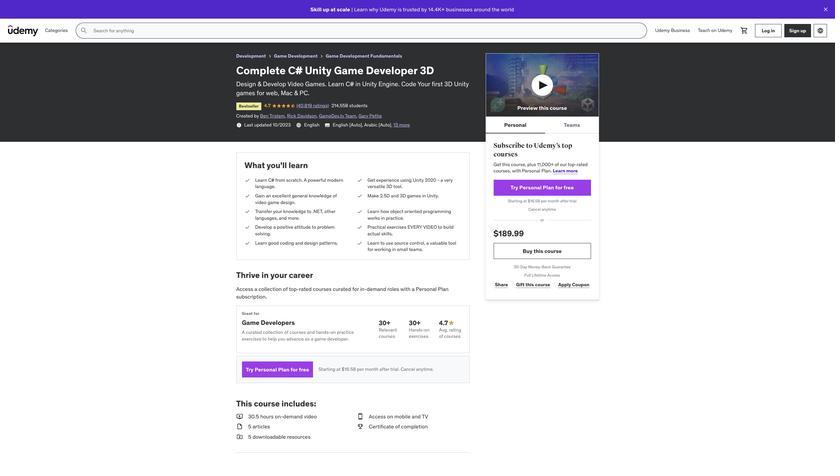 Task type: vqa. For each thing, say whether or not it's contained in the screenshot.
to in the Transfer your knowledge to .NET, other languages, and more.
yes



Task type: locate. For each thing, give the bounding box(es) containing it.
starting for starting at $16.58 per month after trial. cancel anytime.
[[319, 367, 335, 373]]

exercises left help
[[242, 336, 261, 342]]

sign
[[789, 28, 800, 34]]

0 vertical spatial (40,819
[[48, 11, 63, 17]]

close image
[[823, 6, 829, 13]]

transfer your knowledge to .net, other languages, and more.
[[255, 209, 336, 221]]

learn more link
[[553, 168, 578, 174]]

full
[[524, 273, 531, 278]]

214,558 students up the team at the left of the page
[[332, 103, 368, 109]]

1 vertical spatial rated
[[299, 286, 312, 293]]

1 vertical spatial $16.58
[[342, 367, 356, 373]]

unity right first
[[454, 80, 469, 88]]

1 horizontal spatial month
[[548, 199, 559, 204]]

30.5 hours on-demand video
[[248, 414, 317, 420]]

personal down 'plus' in the right of the page
[[522, 168, 540, 174]]

, left the rick
[[285, 113, 286, 119]]

2 vertical spatial 4.7
[[439, 319, 448, 327]]

this for get
[[502, 162, 510, 168]]

small image
[[448, 320, 455, 327], [236, 413, 243, 421], [236, 424, 243, 431]]

1 vertical spatial small image
[[236, 413, 243, 421]]

for
[[257, 89, 264, 97], [555, 184, 563, 191], [368, 247, 373, 253], [352, 286, 359, 293], [254, 312, 259, 317], [291, 367, 298, 373]]

udemy image
[[8, 25, 38, 36]]

xsmall image left good
[[245, 240, 250, 247]]

curated left in- at the left of the page
[[333, 286, 351, 293]]

month inside thrive in your career element
[[365, 367, 378, 373]]

1 vertical spatial (40,819 ratings)
[[297, 103, 329, 109]]

business
[[671, 27, 690, 33]]

5 down 30.5
[[248, 424, 251, 431]]

free up trial
[[564, 184, 574, 191]]

control,
[[410, 240, 425, 246]]

subscribe
[[494, 142, 525, 150]]

30+ for 30+ relevant courses
[[379, 319, 390, 327]]

1 vertical spatial get
[[368, 177, 375, 183]]

try personal plan for free link up starting at $16.58 per month after trial cancel anytime
[[494, 180, 591, 196]]

0 horizontal spatial up
[[323, 6, 329, 13]]

courses inside subscribe to udemy's top courses
[[494, 150, 518, 159]]

and up 'positive'
[[279, 215, 287, 221]]

0 horizontal spatial bestseller
[[8, 12, 28, 17]]

0 vertical spatial 5
[[248, 424, 251, 431]]

learn up language.
[[255, 177, 267, 183]]

small image
[[357, 413, 364, 421], [357, 424, 364, 431], [236, 434, 243, 441]]

this inside get this course, plus 11,000+ of our top-rated courses, with personal plan.
[[502, 162, 510, 168]]

try for try personal plan for free link to the bottom
[[246, 367, 254, 373]]

cancel right trial.
[[401, 367, 415, 373]]

to inside practical exercises every video to build actual skills.
[[438, 224, 442, 231]]

exercises down the hands-
[[409, 334, 428, 340]]

0 horizontal spatial 30+
[[379, 319, 390, 327]]

1 vertical spatial develop
[[255, 224, 272, 231]]

a inside learn c# from scratch. a powerful modern language.
[[304, 177, 307, 183]]

collection down thrive in your career
[[259, 286, 282, 293]]

your
[[418, 80, 430, 88]]

development up video
[[288, 53, 318, 59]]

this for gift
[[526, 282, 534, 288]]

1 vertical spatial a
[[242, 330, 245, 336]]

per inside starting at $16.58 per month after trial cancel anytime
[[541, 199, 547, 204]]

2 horizontal spatial plan
[[543, 184, 554, 191]]

1 vertical spatial top-
[[289, 286, 299, 293]]

game up complete c# unity game developer 3d design & develop video games. learn c# in unity engine. code your first 3d unity games for web, mac & pc.
[[326, 53, 339, 59]]

2 development from the left
[[288, 53, 318, 59]]

games
[[236, 89, 255, 97], [407, 193, 421, 199]]

unity right using on the left top of page
[[413, 177, 424, 183]]

xsmall image left the gain
[[245, 193, 250, 200]]

knowledge inside transfer your knowledge to .net, other languages, and more.
[[283, 209, 306, 215]]

xsmall image left transfer on the left top of the page
[[245, 209, 250, 215]]

0 vertical spatial collection
[[259, 286, 282, 293]]

0 vertical spatial access
[[547, 273, 560, 278]]

design
[[236, 80, 256, 88]]

starting for starting at $16.58 per month after trial cancel anytime
[[508, 199, 522, 204]]

a inside great for game developers a curated collection of courses and hands-on practice exercises to help you advance as a game developer.
[[311, 336, 313, 342]]

of inside access a collection of top-rated courses curated for in-demand roles with a personal plan subscription.
[[283, 286, 288, 293]]

2 vertical spatial at
[[336, 367, 341, 373]]

5 down 5 articles
[[248, 434, 251, 441]]

try inside thrive in your career element
[[246, 367, 254, 373]]

articles
[[253, 424, 270, 431]]

guarantee
[[552, 265, 571, 270]]

0 vertical spatial by
[[421, 6, 427, 13]]

1 vertical spatial (40,819
[[297, 103, 312, 109]]

2 30+ from the left
[[409, 319, 421, 327]]

course up hours
[[254, 399, 280, 410]]

scale
[[337, 6, 350, 13]]

coding
[[280, 240, 294, 246]]

get for get experience using unity 2020 - a very versatile 3d tool.
[[368, 177, 375, 183]]

small image for certificate
[[357, 424, 364, 431]]

with inside access a collection of top-rated courses curated for in-demand roles with a personal plan subscription.
[[400, 286, 411, 293]]

30+ for 30+ hands-on exercises
[[409, 319, 421, 327]]

unity up the games. on the top left
[[305, 64, 332, 77]]

skills.
[[381, 231, 393, 237]]

2 vertical spatial c#
[[268, 177, 274, 183]]

0 vertical spatial get
[[494, 162, 501, 168]]

learn inside learn how object oriented programming works in practice.
[[368, 209, 379, 215]]

1 vertical spatial up
[[801, 28, 806, 34]]

courses down rating
[[444, 334, 461, 340]]

free inside thrive in your career element
[[299, 367, 309, 373]]

courses up 'advance'
[[290, 330, 306, 336]]

1 horizontal spatial rated
[[577, 162, 588, 168]]

1 horizontal spatial 30+
[[409, 319, 421, 327]]

udemy left shopping cart with 0 items image
[[718, 27, 733, 33]]

games inside complete c# unity game developer 3d design & develop video games. learn c# in unity engine. code your first 3d unity games for web, mac & pc.
[[236, 89, 255, 97]]

0 horizontal spatial c#
[[268, 177, 274, 183]]

$16.58 inside thrive in your career element
[[342, 367, 356, 373]]

0 vertical spatial 214,558
[[83, 11, 99, 17]]

and left design
[[295, 240, 303, 246]]

1 horizontal spatial exercises
[[387, 224, 406, 231]]

rick
[[287, 113, 296, 119]]

|
[[351, 6, 353, 13]]

xsmall image
[[357, 177, 362, 184], [245, 193, 250, 200], [357, 193, 362, 200], [357, 209, 362, 215], [245, 224, 250, 231], [357, 240, 362, 247]]

tool
[[448, 240, 456, 246]]

courses inside access a collection of top-rated courses curated for in-demand roles with a personal plan subscription.
[[313, 286, 332, 293]]

course
[[550, 105, 567, 111], [545, 248, 562, 255], [535, 282, 550, 288], [254, 399, 280, 410]]

3 development from the left
[[340, 53, 369, 59]]

to right attitude
[[312, 224, 316, 231]]

4.7
[[33, 11, 40, 17], [264, 103, 271, 109], [439, 319, 448, 327]]

xsmall image for make 2.5d and 3d games in unity.
[[357, 193, 362, 200]]

1 horizontal spatial starting
[[508, 199, 522, 204]]

video down the gain
[[255, 200, 267, 206]]

5 for 5 downloadable resources
[[248, 434, 251, 441]]

personal inside button
[[504, 122, 527, 128]]

log
[[762, 28, 770, 34]]

free down as
[[299, 367, 309, 373]]

to left .net, at the left of page
[[307, 209, 311, 215]]

small image inside thrive in your career element
[[448, 320, 455, 327]]

on up developer.
[[331, 330, 336, 336]]

log in link
[[755, 24, 782, 37]]

learn inside learn to use source control, a valuable tool for working in small teams.
[[368, 240, 379, 246]]

after inside starting at $16.58 per month after trial cancel anytime
[[560, 199, 569, 204]]

after left trial.
[[380, 367, 389, 373]]

for inside access a collection of top-rated courses curated for in-demand roles with a personal plan subscription.
[[352, 286, 359, 293]]

0 vertical spatial with
[[512, 168, 521, 174]]

0 vertical spatial plan
[[543, 184, 554, 191]]

game down the game development fundamentals link
[[334, 64, 364, 77]]

c# for game
[[288, 64, 303, 77]]

a right roles
[[412, 286, 415, 293]]

build
[[443, 224, 454, 231]]

development up complete c# unity game developer 3d design & develop video games. learn c# in unity engine. code your first 3d unity games for web, mac & pc.
[[340, 53, 369, 59]]

access inside 30-day money-back guarantee full lifetime access
[[547, 273, 560, 278]]

small
[[397, 247, 408, 253]]

0 horizontal spatial at
[[331, 6, 336, 13]]

per for trial
[[541, 199, 547, 204]]

on inside 30+ hands-on exercises
[[424, 327, 430, 333]]

avg.
[[439, 327, 448, 333]]

of inside get this course, plus 11,000+ of our top-rated courses, with personal plan.
[[555, 162, 559, 168]]

2 vertical spatial access
[[369, 414, 386, 420]]

collection up help
[[263, 330, 283, 336]]

course up teams
[[550, 105, 567, 111]]

up for skill
[[323, 6, 329, 13]]

knowledge inside gain an excellent general knowledge of video game design.
[[309, 193, 332, 199]]

up for sign
[[801, 28, 806, 34]]

a inside develop a positive attitude to problem solving.
[[273, 224, 276, 231]]

0 vertical spatial free
[[564, 184, 574, 191]]

this right buy at the right of the page
[[534, 248, 543, 255]]

students
[[100, 11, 119, 17], [349, 103, 368, 109]]

cancel up or at the top of the page
[[529, 207, 541, 212]]

bestseller up udemy "image"
[[8, 12, 28, 17]]

a left 'positive'
[[273, 224, 276, 231]]

of inside gain an excellent general knowledge of video game design.
[[333, 193, 337, 199]]

by
[[421, 6, 427, 13], [254, 113, 259, 119]]

for left in- at the left of the page
[[352, 286, 359, 293]]

try personal plan for free inside thrive in your career element
[[246, 367, 309, 373]]

a right -
[[441, 177, 443, 183]]

1 english from the left
[[304, 122, 320, 128]]

for left working
[[368, 247, 373, 253]]

2.5d
[[380, 193, 390, 199]]

3d down "experience"
[[386, 184, 392, 190]]

on left avg.
[[424, 327, 430, 333]]

personal down preview on the right top of the page
[[504, 122, 527, 128]]

c# down the game development fundamentals link
[[346, 80, 354, 88]]

thrive in your career
[[236, 270, 313, 281]]

to inside great for game developers a curated collection of courses and hands-on practice exercises to help you advance as a game developer.
[[262, 336, 267, 342]]

2 horizontal spatial development
[[340, 53, 369, 59]]

how
[[381, 209, 389, 215]]

5
[[248, 424, 251, 431], [248, 434, 251, 441]]

learn inside learn c# from scratch. a powerful modern language.
[[255, 177, 267, 183]]

learn for learn c# from scratch. a powerful modern language.
[[255, 177, 267, 183]]

udemy business
[[655, 27, 690, 33]]

0 horizontal spatial (40,819
[[48, 11, 63, 17]]

0 vertical spatial small image
[[357, 413, 364, 421]]

$189.99 buy this course
[[494, 229, 562, 255]]

0 horizontal spatial access
[[236, 286, 253, 293]]

0 vertical spatial develop
[[263, 80, 286, 88]]

5 for 5 articles
[[248, 424, 251, 431]]

get up versatile
[[368, 177, 375, 183]]

to left udemy's
[[526, 142, 533, 150]]

scratch.
[[286, 177, 303, 183]]

5 downloadable resources
[[248, 434, 311, 441]]

apply coupon
[[558, 282, 590, 288]]

demand
[[367, 286, 386, 293], [283, 414, 303, 420]]

cancel inside starting at $16.58 per month after trial cancel anytime
[[529, 207, 541, 212]]

learn for learn how object oriented programming works in practice.
[[368, 209, 379, 215]]

30+ right 30+ relevant courses
[[409, 319, 421, 327]]

1 vertical spatial more
[[566, 168, 578, 174]]

english down created by ben tristem , rick davidson , gamedev.tv team , gary pettie
[[304, 122, 320, 128]]

c# up language.
[[268, 177, 274, 183]]

2 vertical spatial plan
[[278, 367, 289, 373]]

1 vertical spatial free
[[299, 367, 309, 373]]

0 vertical spatial video
[[255, 200, 267, 206]]

day
[[521, 265, 527, 270]]

c# for scratch.
[[268, 177, 274, 183]]

develop inside complete c# unity game developer 3d design & develop video games. learn c# in unity engine. code your first 3d unity games for web, mac & pc.
[[263, 80, 286, 88]]

0 horizontal spatial after
[[380, 367, 389, 373]]

0 vertical spatial &
[[258, 80, 261, 88]]

to inside transfer your knowledge to .net, other languages, and more.
[[307, 209, 311, 215]]

in right log on the top
[[771, 28, 775, 34]]

hours
[[260, 414, 274, 420]]

0 horizontal spatial plan
[[278, 367, 289, 373]]

0 horizontal spatial students
[[100, 11, 119, 17]]

in inside learn how object oriented programming works in practice.
[[381, 215, 385, 221]]

develop inside develop a positive attitude to problem solving.
[[255, 224, 272, 231]]

this inside button
[[539, 105, 549, 111]]

for right great
[[254, 312, 259, 317]]

1 30+ from the left
[[379, 319, 390, 327]]

1 vertical spatial games
[[407, 193, 421, 199]]

1 vertical spatial c#
[[346, 80, 354, 88]]

1 vertical spatial 214,558
[[332, 103, 348, 109]]

demand down includes:
[[283, 414, 303, 420]]

with down 'course,'
[[512, 168, 521, 174]]

1 development from the left
[[236, 53, 266, 59]]

30-day money-back guarantee full lifetime access
[[514, 265, 571, 278]]

30+ inside 30+ hands-on exercises
[[409, 319, 421, 327]]

to inside subscribe to udemy's top courses
[[526, 142, 533, 150]]

1 vertical spatial knowledge
[[283, 209, 306, 215]]

advance
[[286, 336, 304, 342]]

starting down courses,
[[508, 199, 522, 204]]

to inside develop a positive attitude to problem solving.
[[312, 224, 316, 231]]

cancel inside thrive in your career element
[[401, 367, 415, 373]]

rating
[[449, 327, 461, 333]]

english for english
[[304, 122, 320, 128]]

month left trial.
[[365, 367, 378, 373]]

game inside great for game developers a curated collection of courses and hands-on practice exercises to help you advance as a game developer.
[[242, 319, 259, 327]]

0 horizontal spatial 4.7
[[33, 11, 40, 17]]

0 horizontal spatial video
[[255, 200, 267, 206]]

courses
[[494, 150, 518, 159], [313, 286, 332, 293], [290, 330, 306, 336], [379, 334, 395, 340], [444, 334, 461, 340]]

214,558 students up submit search image
[[83, 11, 119, 17]]

after left trial
[[560, 199, 569, 204]]

more down the our
[[566, 168, 578, 174]]

0 vertical spatial small image
[[448, 320, 455, 327]]

0 horizontal spatial exercises
[[242, 336, 261, 342]]

30+ inside 30+ relevant courses
[[379, 319, 390, 327]]

1 horizontal spatial access
[[369, 414, 386, 420]]

xsmall image
[[267, 54, 273, 59], [319, 54, 324, 59], [236, 123, 242, 128], [245, 177, 250, 184], [245, 209, 250, 215], [357, 224, 362, 231], [245, 240, 250, 247]]

1 vertical spatial try personal plan for free
[[246, 367, 309, 373]]

learn more
[[553, 168, 578, 174]]

1 vertical spatial students
[[349, 103, 368, 109]]

at inside thrive in your career element
[[336, 367, 341, 373]]

the
[[492, 6, 500, 13]]

downloadable
[[253, 434, 286, 441]]

rated down "career"
[[299, 286, 312, 293]]

more
[[399, 122, 410, 128], [566, 168, 578, 174]]

personal inside get this course, plus 11,000+ of our top-rated courses, with personal plan.
[[522, 168, 540, 174]]

to left help
[[262, 336, 267, 342]]

xsmall image down what
[[245, 177, 250, 184]]

c#
[[288, 64, 303, 77], [346, 80, 354, 88], [268, 177, 274, 183]]

xsmall image left the make
[[357, 193, 362, 200]]

2 english from the left
[[333, 122, 348, 128]]

1 horizontal spatial development
[[288, 53, 318, 59]]

courses down relevant
[[379, 334, 395, 340]]

1 horizontal spatial c#
[[288, 64, 303, 77]]

starting inside thrive in your career element
[[319, 367, 335, 373]]

to
[[526, 142, 533, 150], [307, 209, 311, 215], [312, 224, 316, 231], [438, 224, 442, 231], [380, 240, 385, 246], [262, 336, 267, 342]]

1 horizontal spatial get
[[494, 162, 501, 168]]

$16.58 inside starting at $16.58 per month after trial cancel anytime
[[528, 199, 540, 204]]

at inside starting at $16.58 per month after trial cancel anytime
[[523, 199, 527, 204]]

plan for the top try personal plan for free link
[[543, 184, 554, 191]]

xsmall image left actual
[[357, 224, 362, 231]]

&
[[258, 80, 261, 88], [294, 89, 298, 97]]

tab list
[[486, 117, 599, 134]]

0 horizontal spatial knowledge
[[283, 209, 306, 215]]

develop
[[263, 80, 286, 88], [255, 224, 272, 231]]

to left build on the right of the page
[[438, 224, 442, 231]]

(40,819 up categories
[[48, 11, 63, 17]]

0 vertical spatial demand
[[367, 286, 386, 293]]

curated inside access a collection of top-rated courses curated for in-demand roles with a personal plan subscription.
[[333, 286, 351, 293]]

personal
[[504, 122, 527, 128], [522, 168, 540, 174], [519, 184, 542, 191], [416, 286, 437, 293], [255, 367, 277, 373]]

xsmall image for practical exercises every video to build actual skills.
[[357, 224, 362, 231]]

1 vertical spatial 5
[[248, 434, 251, 441]]

1 vertical spatial cancel
[[401, 367, 415, 373]]

0 vertical spatial up
[[323, 6, 329, 13]]

1 horizontal spatial curated
[[333, 286, 351, 293]]

engine.
[[379, 80, 400, 88]]

last updated 10/2023
[[244, 122, 291, 128]]

small image for access
[[357, 413, 364, 421]]

course inside preview this course button
[[550, 105, 567, 111]]

learn up works
[[368, 209, 379, 215]]

personal right roles
[[416, 286, 437, 293]]

try personal plan for free for the top try personal plan for free link
[[511, 184, 574, 191]]

learn down actual
[[368, 240, 379, 246]]

0 vertical spatial games
[[236, 89, 255, 97]]

a right as
[[311, 336, 313, 342]]

0 vertical spatial (40,819 ratings)
[[48, 11, 80, 17]]

for down learn more link
[[555, 184, 563, 191]]

xsmall image for last updated 10/2023
[[236, 123, 242, 128]]

davidson
[[297, 113, 317, 119]]

on inside great for game developers a curated collection of courses and hands-on practice exercises to help you advance as a game developer.
[[331, 330, 336, 336]]

english for english [auto], arabic [auto] , 13 more
[[333, 122, 348, 128]]

0 horizontal spatial a
[[242, 330, 245, 336]]

1 horizontal spatial free
[[564, 184, 574, 191]]

1 horizontal spatial try personal plan for free
[[511, 184, 574, 191]]

and inside transfer your knowledge to .net, other languages, and more.
[[279, 215, 287, 221]]

c# inside learn c# from scratch. a powerful modern language.
[[268, 177, 274, 183]]

roles
[[388, 286, 399, 293]]

30+ relevant courses
[[379, 319, 397, 340]]

plan inside access a collection of top-rated courses curated for in-demand roles with a personal plan subscription.
[[438, 286, 449, 293]]

0 vertical spatial starting
[[508, 199, 522, 204]]

access down back
[[547, 273, 560, 278]]

1 horizontal spatial try
[[511, 184, 518, 191]]

develop a positive attitude to problem solving.
[[255, 224, 335, 237]]

very
[[444, 177, 453, 183]]

4.7 left rating
[[439, 319, 448, 327]]

learn right the games. on the top left
[[328, 80, 344, 88]]

month for trial.
[[365, 367, 378, 373]]

a inside great for game developers a curated collection of courses and hands-on practice exercises to help you advance as a game developer.
[[242, 330, 245, 336]]

1 vertical spatial month
[[365, 367, 378, 373]]

unity
[[305, 64, 332, 77], [362, 80, 377, 88], [454, 80, 469, 88], [413, 177, 424, 183]]

rated inside access a collection of top-rated courses curated for in-demand roles with a personal plan subscription.
[[299, 286, 312, 293]]

course,
[[511, 162, 526, 168]]

video inside gain an excellent general knowledge of video game design.
[[255, 200, 267, 206]]

skill up at scale | learn why udemy is trusted by 14.4k+ businesses around the world
[[310, 6, 514, 13]]

preview
[[518, 105, 538, 111]]

1 horizontal spatial with
[[512, 168, 521, 174]]

1 vertical spatial collection
[[263, 330, 283, 336]]

with inside get this course, plus 11,000+ of our top-rated courses, with personal plan.
[[512, 168, 521, 174]]

gamedev.tv
[[319, 113, 344, 119]]

of down avg.
[[439, 334, 443, 340]]

share button
[[494, 279, 509, 292]]

xsmall image up complete at the top left of the page
[[267, 54, 273, 59]]

2 vertical spatial small image
[[236, 434, 243, 441]]

2 vertical spatial small image
[[236, 424, 243, 431]]

2 horizontal spatial c#
[[346, 80, 354, 88]]

1 vertical spatial plan
[[438, 286, 449, 293]]

and down the tool.
[[391, 193, 399, 199]]

xsmall image left works
[[357, 209, 362, 215]]

courses inside great for game developers a curated collection of courses and hands-on practice exercises to help you advance as a game developer.
[[290, 330, 306, 336]]

get inside get experience using unity 2020 - a very versatile 3d tool.
[[368, 177, 375, 183]]

1 5 from the top
[[248, 424, 251, 431]]

develop up solving.
[[255, 224, 272, 231]]

game inside complete c# unity game developer 3d design & develop video games. learn c# in unity engine. code your first 3d unity games for web, mac & pc.
[[334, 64, 364, 77]]

in down use
[[392, 247, 396, 253]]

after inside thrive in your career element
[[380, 367, 389, 373]]

per inside thrive in your career element
[[357, 367, 364, 373]]

1 horizontal spatial 214,558 students
[[332, 103, 368, 109]]

1 horizontal spatial more
[[566, 168, 578, 174]]

2 5 from the top
[[248, 434, 251, 441]]

your left "career"
[[270, 270, 287, 281]]

1 horizontal spatial 214,558
[[332, 103, 348, 109]]

of
[[555, 162, 559, 168], [333, 193, 337, 199], [283, 286, 288, 293], [284, 330, 288, 336], [439, 334, 443, 340], [395, 424, 400, 431]]

starting inside starting at $16.58 per month after trial cancel anytime
[[508, 199, 522, 204]]

try personal plan for free for try personal plan for free link to the bottom
[[246, 367, 309, 373]]

courses down "career"
[[313, 286, 332, 293]]

0 horizontal spatial english
[[304, 122, 320, 128]]

4.7 up udemy "image"
[[33, 11, 40, 17]]

udemy left business
[[655, 27, 670, 33]]

course down lifetime
[[535, 282, 550, 288]]

1 vertical spatial your
[[270, 270, 287, 281]]

at for starting at $16.58 per month after trial cancel anytime
[[523, 199, 527, 204]]

certificate of completion
[[369, 424, 428, 431]]

top- inside get this course, plus 11,000+ of our top-rated courses, with personal plan.
[[568, 162, 577, 168]]

0 horizontal spatial month
[[365, 367, 378, 373]]

a
[[304, 177, 307, 183], [242, 330, 245, 336]]

2 horizontal spatial at
[[523, 199, 527, 204]]

personal inside access a collection of top-rated courses curated for in-demand roles with a personal plan subscription.
[[416, 286, 437, 293]]

access for access on mobile and tv
[[369, 414, 386, 420]]

in inside learn to use source control, a valuable tool for working in small teams.
[[392, 247, 396, 253]]

0 vertical spatial month
[[548, 199, 559, 204]]

$16.58 for starting at $16.58 per month after trial cancel anytime
[[528, 199, 540, 204]]

learn down solving.
[[255, 240, 267, 246]]

1 horizontal spatial try personal plan for free link
[[494, 180, 591, 196]]

1 vertical spatial bestseller
[[239, 104, 259, 109]]

access inside access a collection of top-rated courses curated for in-demand roles with a personal plan subscription.
[[236, 286, 253, 293]]

0 vertical spatial more
[[399, 122, 410, 128]]

get inside get this course, plus 11,000+ of our top-rated courses, with personal plan.
[[494, 162, 501, 168]]

development
[[236, 53, 266, 59], [288, 53, 318, 59], [340, 53, 369, 59]]

month
[[548, 199, 559, 204], [365, 367, 378, 373]]

fundamentals
[[370, 53, 402, 59]]

rated up learn more
[[577, 162, 588, 168]]

in down how
[[381, 215, 385, 221]]

month inside starting at $16.58 per month after trial cancel anytime
[[548, 199, 559, 204]]

1 horizontal spatial plan
[[438, 286, 449, 293]]

what you'll learn
[[245, 160, 308, 171]]

for left the web,
[[257, 89, 264, 97]]

learn
[[354, 6, 368, 13], [328, 80, 344, 88], [553, 168, 565, 174], [255, 177, 267, 183], [368, 209, 379, 215], [255, 240, 267, 246], [368, 240, 379, 246]]

1 horizontal spatial (40,819 ratings)
[[297, 103, 329, 109]]

from
[[275, 177, 285, 183]]



Task type: describe. For each thing, give the bounding box(es) containing it.
unity.
[[427, 193, 439, 199]]

exercises inside practical exercises every video to build actual skills.
[[387, 224, 406, 231]]

1 vertical spatial video
[[304, 414, 317, 420]]

access for access a collection of top-rated courses curated for in-demand roles with a personal plan subscription.
[[236, 286, 253, 293]]

skill
[[310, 6, 322, 13]]

complete
[[236, 64, 286, 77]]

0 vertical spatial try personal plan for free link
[[494, 180, 591, 196]]

30.5
[[248, 414, 259, 420]]

for inside complete c# unity game developer 3d design & develop video games. learn c# in unity engine. code your first 3d unity games for web, mac & pc.
[[257, 89, 264, 97]]

your inside transfer your knowledge to .net, other languages, and more.
[[273, 209, 282, 215]]

, left 13
[[391, 122, 392, 128]]

as
[[305, 336, 310, 342]]

xsmall image for learn c# from scratch. a powerful modern language.
[[245, 177, 250, 184]]

3d right first
[[444, 80, 453, 88]]

1 horizontal spatial games
[[407, 193, 421, 199]]

courses,
[[494, 168, 511, 174]]

rated inside get this course, plus 11,000+ of our top-rated courses, with personal plan.
[[577, 162, 588, 168]]

3d up your
[[420, 64, 434, 77]]

learn for learn good coding and design patterns.
[[255, 240, 267, 246]]

on right teach
[[711, 27, 717, 33]]

xsmall image for get experience using unity 2020 - a very versatile 3d tool.
[[357, 177, 362, 184]]

what
[[245, 160, 265, 171]]

tool.
[[393, 184, 403, 190]]

subscription.
[[236, 294, 267, 300]]

at for starting at $16.58 per month after trial. cancel anytime.
[[336, 367, 341, 373]]

xsmall image for learn how object oriented programming works in practice.
[[357, 209, 362, 215]]

in inside complete c# unity game developer 3d design & develop video games. learn c# in unity engine. code your first 3d unity games for web, mac & pc.
[[356, 80, 361, 88]]

learn c# from scratch. a powerful modern language.
[[255, 177, 343, 190]]

learn
[[289, 160, 308, 171]]

exercises inside 30+ hands-on exercises
[[409, 334, 428, 340]]

actual
[[368, 231, 380, 237]]

avg. rating of courses
[[439, 327, 461, 340]]

plan for try personal plan for free link to the bottom
[[278, 367, 289, 373]]

0 horizontal spatial udemy
[[380, 6, 396, 13]]

make
[[368, 193, 379, 199]]

, left gary
[[356, 113, 357, 119]]

working
[[374, 247, 391, 253]]

2 horizontal spatial udemy
[[718, 27, 733, 33]]

3d inside get experience using unity 2020 - a very versatile 3d tool.
[[386, 184, 392, 190]]

game inside gain an excellent general knowledge of video game design.
[[268, 200, 279, 206]]

3d down the tool.
[[400, 193, 406, 199]]

trial.
[[390, 367, 400, 373]]

0 horizontal spatial by
[[254, 113, 259, 119]]

1 horizontal spatial 4.7
[[264, 103, 271, 109]]

game inside great for game developers a curated collection of courses and hands-on practice exercises to help you advance as a game developer.
[[314, 336, 326, 342]]

practice.
[[386, 215, 404, 221]]

free for try personal plan for free link to the bottom
[[299, 367, 309, 373]]

great
[[242, 312, 253, 317]]

around
[[474, 6, 491, 13]]

top- inside access a collection of top-rated courses curated for in-demand roles with a personal plan subscription.
[[289, 286, 299, 293]]

preview this course
[[518, 105, 567, 111]]

for inside learn to use source control, a valuable tool for working in small teams.
[[368, 247, 373, 253]]

teach on udemy
[[698, 27, 733, 33]]

free for the top try personal plan for free link
[[564, 184, 574, 191]]

tab list containing personal
[[486, 117, 599, 134]]

transfer
[[255, 209, 272, 215]]

a for developers
[[242, 330, 245, 336]]

games.
[[305, 80, 327, 88]]

11,000+
[[537, 162, 554, 168]]

1 horizontal spatial bestseller
[[239, 104, 259, 109]]

coupon
[[572, 282, 590, 288]]

and inside great for game developers a curated collection of courses and hands-on practice exercises to help you advance as a game developer.
[[307, 330, 315, 336]]

anytime
[[542, 207, 556, 212]]

using
[[400, 177, 412, 183]]

development for game development fundamentals
[[340, 53, 369, 59]]

1 horizontal spatial &
[[294, 89, 298, 97]]

a inside learn to use source control, a valuable tool for working in small teams.
[[426, 240, 429, 246]]

1 horizontal spatial udemy
[[655, 27, 670, 33]]

xsmall image for transfer your knowledge to .net, other languages, and more.
[[245, 209, 250, 215]]

learn for learn to use source control, a valuable tool for working in small teams.
[[368, 240, 379, 246]]

buy this course button
[[494, 243, 591, 259]]

0 horizontal spatial ratings)
[[64, 11, 80, 17]]

, left gamedev.tv
[[317, 113, 318, 119]]

$189.99
[[494, 229, 524, 239]]

demand inside access a collection of top-rated courses curated for in-demand roles with a personal plan subscription.
[[367, 286, 386, 293]]

0 horizontal spatial more
[[399, 122, 410, 128]]

ben
[[260, 113, 269, 119]]

tv
[[422, 414, 428, 420]]

created by ben tristem , rick davidson , gamedev.tv team , gary pettie
[[236, 113, 382, 119]]

per for trial.
[[357, 367, 364, 373]]

curated inside great for game developers a curated collection of courses and hands-on practice exercises to help you advance as a game developer.
[[246, 330, 262, 336]]

0 vertical spatial students
[[100, 11, 119, 17]]

a inside get experience using unity 2020 - a very versatile 3d tool.
[[441, 177, 443, 183]]

design
[[304, 240, 318, 246]]

in right thrive
[[262, 270, 269, 281]]

categories button
[[41, 23, 72, 39]]

choose a language image
[[817, 27, 824, 34]]

small image for 5 articles
[[236, 424, 243, 431]]

includes:
[[282, 399, 316, 410]]

game development
[[274, 53, 318, 59]]

game up complete at the top left of the page
[[274, 53, 287, 59]]

developers
[[261, 319, 295, 327]]

buy
[[523, 248, 533, 255]]

month for trial
[[548, 199, 559, 204]]

use
[[386, 240, 393, 246]]

collection inside access a collection of top-rated courses curated for in-demand roles with a personal plan subscription.
[[259, 286, 282, 293]]

courses inside 30+ relevant courses
[[379, 334, 395, 340]]

get for get this course, plus 11,000+ of our top-rated courses, with personal plan.
[[494, 162, 501, 168]]

small image for 30.5 hours on-demand video
[[236, 413, 243, 421]]

and left tv
[[412, 414, 421, 420]]

$16.58 for starting at $16.58 per month after trial. cancel anytime.
[[342, 367, 356, 373]]

xsmall image for learn good coding and design patterns.
[[245, 240, 250, 247]]

xsmall image for learn to use source control, a valuable tool for working in small teams.
[[357, 240, 362, 247]]

closed captions image
[[325, 123, 330, 128]]

of inside avg. rating of courses
[[439, 334, 443, 340]]

video
[[288, 80, 304, 88]]

unity left engine.
[[362, 80, 377, 88]]

oriented
[[405, 209, 422, 215]]

this inside $189.99 buy this course
[[534, 248, 543, 255]]

1 horizontal spatial students
[[349, 103, 368, 109]]

trusted
[[403, 6, 420, 13]]

1 horizontal spatial ratings)
[[313, 103, 329, 109]]

.net,
[[312, 209, 323, 215]]

get this course, plus 11,000+ of our top-rated courses, with personal plan.
[[494, 162, 588, 174]]

you'll
[[267, 160, 287, 171]]

a up subscription.
[[255, 286, 257, 293]]

valuable
[[430, 240, 447, 246]]

web,
[[266, 89, 279, 97]]

in-
[[360, 286, 367, 293]]

course inside the gift this course link
[[535, 282, 550, 288]]

this for preview
[[539, 105, 549, 111]]

learn for learn more
[[553, 168, 565, 174]]

why
[[369, 6, 378, 13]]

try for the top try personal plan for free link
[[511, 184, 518, 191]]

for inside great for game developers a curated collection of courses and hands-on practice exercises to help you advance as a game developer.
[[254, 312, 259, 317]]

development for game development
[[288, 53, 318, 59]]

14.4k+
[[428, 6, 445, 13]]

of down access on mobile and tv
[[395, 424, 400, 431]]

course language image
[[296, 123, 301, 128]]

thrive in your career element
[[236, 270, 470, 384]]

an
[[266, 193, 271, 199]]

1 vertical spatial 214,558 students
[[332, 103, 368, 109]]

sign up
[[789, 28, 806, 34]]

world
[[501, 6, 514, 13]]

-
[[437, 177, 439, 183]]

problem
[[317, 224, 335, 231]]

plus
[[527, 162, 536, 168]]

code
[[401, 80, 416, 88]]

13 more button
[[394, 122, 410, 129]]

in left unity.
[[422, 193, 426, 199]]

small image for 5
[[236, 434, 243, 441]]

teach
[[698, 27, 710, 33]]

0 vertical spatial 4.7
[[33, 11, 40, 17]]

collection inside great for game developers a curated collection of courses and hands-on practice exercises to help you advance as a game developer.
[[263, 330, 283, 336]]

2020
[[425, 177, 436, 183]]

after for trial
[[560, 199, 569, 204]]

xsmall image right game development link
[[319, 54, 324, 59]]

gain an excellent general knowledge of video game design.
[[255, 193, 337, 206]]

rick davidson link
[[287, 113, 317, 119]]

0 vertical spatial at
[[331, 6, 336, 13]]

cancel for anytime.
[[401, 367, 415, 373]]

0 horizontal spatial (40,819 ratings)
[[48, 11, 80, 17]]

plan.
[[542, 168, 552, 174]]

xsmall image for develop a positive attitude to problem solving.
[[245, 224, 250, 231]]

game developers link
[[242, 319, 295, 327]]

practice
[[337, 330, 354, 336]]

hands-
[[316, 330, 331, 336]]

ben tristem link
[[260, 113, 285, 119]]

to inside learn to use source control, a valuable tool for working in small teams.
[[380, 240, 385, 246]]

a for scratch.
[[304, 177, 307, 183]]

on left mobile
[[387, 414, 393, 420]]

personal down help
[[255, 367, 277, 373]]

every
[[408, 224, 422, 231]]

solving.
[[255, 231, 271, 237]]

unity inside get experience using unity 2020 - a very versatile 3d tool.
[[413, 177, 424, 183]]

0 vertical spatial 214,558 students
[[83, 11, 119, 17]]

xsmall image for gain an excellent general knowledge of video game design.
[[245, 193, 250, 200]]

object
[[390, 209, 403, 215]]

anytime.
[[416, 367, 434, 373]]

our
[[560, 162, 567, 168]]

lifetime
[[532, 273, 547, 278]]

courses inside avg. rating of courses
[[444, 334, 461, 340]]

shopping cart with 0 items image
[[741, 27, 749, 35]]

learn right |
[[354, 6, 368, 13]]

1 horizontal spatial by
[[421, 6, 427, 13]]

make 2.5d and 3d games in unity.
[[368, 193, 439, 199]]

for down 'advance'
[[291, 367, 298, 373]]

1 horizontal spatial (40,819
[[297, 103, 312, 109]]

other
[[325, 209, 336, 215]]

team
[[345, 113, 356, 119]]

1 vertical spatial try personal plan for free link
[[242, 362, 313, 378]]

this
[[236, 399, 252, 410]]

exercises inside great for game developers a curated collection of courses and hands-on practice exercises to help you advance as a game developer.
[[242, 336, 261, 342]]

after for trial.
[[380, 367, 389, 373]]

complete c# unity game developer 3d design & develop video games. learn c# in unity engine. code your first 3d unity games for web, mac & pc.
[[236, 64, 469, 97]]

design.
[[280, 200, 296, 206]]

0 horizontal spatial demand
[[283, 414, 303, 420]]

4.7 inside thrive in your career element
[[439, 319, 448, 327]]

submit search image
[[80, 27, 88, 35]]

sign up link
[[785, 24, 811, 37]]

is
[[398, 6, 402, 13]]

Search for anything text field
[[92, 25, 639, 36]]

personal up starting at $16.58 per month after trial cancel anytime
[[519, 184, 542, 191]]

learn inside complete c# unity game developer 3d design & develop video games. learn c# in unity engine. code your first 3d unity games for web, mac & pc.
[[328, 80, 344, 88]]

udemy business link
[[651, 23, 694, 39]]

english [auto], arabic [auto] , 13 more
[[333, 122, 410, 128]]

cancel for anytime
[[529, 207, 541, 212]]

course inside $189.99 buy this course
[[545, 248, 562, 255]]

of inside great for game developers a curated collection of courses and hands-on practice exercises to help you advance as a game developer.
[[284, 330, 288, 336]]

subscribe to udemy's top courses
[[494, 142, 572, 159]]

career
[[289, 270, 313, 281]]



